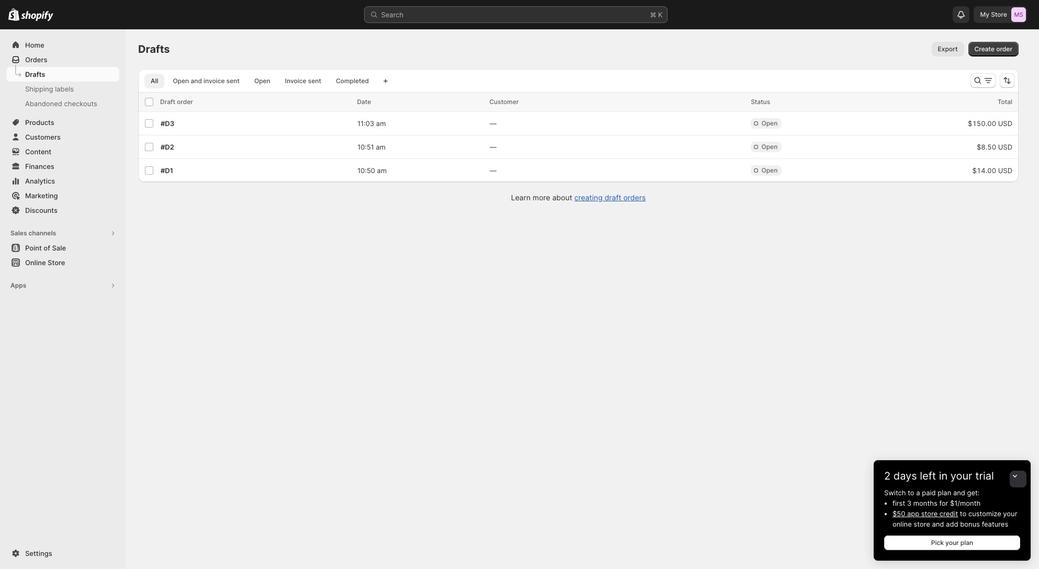 Task type: vqa. For each thing, say whether or not it's contained in the screenshot.


Task type: describe. For each thing, give the bounding box(es) containing it.
#d3
[[161, 119, 174, 128]]

bonus
[[961, 520, 981, 529]]

days
[[894, 470, 918, 483]]

store for online store
[[48, 259, 65, 267]]

point of sale link
[[6, 241, 119, 256]]

your inside dropdown button
[[951, 470, 973, 483]]

#d2 link
[[161, 143, 174, 151]]

labels
[[55, 85, 74, 93]]

add
[[947, 520, 959, 529]]

1 vertical spatial drafts
[[25, 70, 45, 79]]

and for switch
[[954, 489, 966, 497]]

1 vertical spatial plan
[[961, 539, 974, 547]]

discounts link
[[6, 203, 119, 218]]

search
[[381, 10, 404, 19]]

store inside to customize your online store and add bonus features
[[914, 520, 931, 529]]

switch
[[885, 489, 907, 497]]

apps
[[10, 282, 26, 290]]

learn
[[511, 193, 531, 202]]

0 vertical spatial store
[[922, 510, 938, 518]]

all
[[151, 77, 158, 85]]

#d1 link
[[161, 166, 173, 175]]

11:03 am
[[358, 119, 386, 128]]

$150.00 usd
[[969, 119, 1013, 128]]

create
[[975, 45, 995, 53]]

k
[[659, 10, 663, 19]]

point of sale
[[25, 244, 66, 252]]

$8.50
[[977, 143, 997, 151]]

abandoned checkouts
[[25, 99, 97, 108]]

sales channels
[[10, 229, 56, 237]]

marketing link
[[6, 188, 119, 203]]

your inside to customize your online store and add bonus features
[[1004, 510, 1018, 518]]

create order
[[975, 45, 1013, 53]]

0 vertical spatial drafts
[[138, 43, 170, 55]]

home link
[[6, 38, 119, 52]]

2 days left in your trial element
[[874, 488, 1031, 561]]

pick
[[932, 539, 945, 547]]

first
[[893, 499, 906, 508]]

#d2
[[161, 143, 174, 151]]

total
[[998, 98, 1013, 106]]

open and invoice sent link
[[167, 74, 246, 88]]

in
[[940, 470, 948, 483]]

months
[[914, 499, 938, 508]]

customers link
[[6, 130, 119, 145]]

products link
[[6, 115, 119, 130]]

to customize your online store and add bonus features
[[893, 510, 1018, 529]]

analytics
[[25, 177, 55, 185]]

0 horizontal spatial to
[[909, 489, 915, 497]]

drafts link
[[6, 67, 119, 82]]

⌘ k
[[651, 10, 663, 19]]

open and invoice sent
[[173, 77, 240, 85]]

invoice
[[204, 77, 225, 85]]

draft order
[[160, 98, 193, 106]]

shopify image
[[8, 8, 20, 21]]

$8.50 usd
[[977, 143, 1013, 151]]

online store button
[[0, 256, 126, 270]]

usd for $150.00 usd
[[999, 119, 1013, 128]]

2 vertical spatial your
[[946, 539, 960, 547]]

products
[[25, 118, 54, 127]]

sent inside invoice sent link
[[308, 77, 321, 85]]

finances link
[[6, 159, 119, 174]]

customer
[[490, 98, 519, 106]]

online
[[893, 520, 912, 529]]

2 days left in your trial button
[[874, 461, 1031, 483]]

pick your plan
[[932, 539, 974, 547]]

open inside open and invoice sent "link"
[[173, 77, 189, 85]]

$1/month
[[951, 499, 981, 508]]

sales channels button
[[6, 226, 119, 241]]

point
[[25, 244, 42, 252]]

draft
[[160, 98, 175, 106]]

invoice sent
[[285, 77, 321, 85]]

paid
[[923, 489, 937, 497]]

$50 app store credit
[[893, 510, 959, 518]]

order for draft order
[[177, 98, 193, 106]]

creating draft orders link
[[575, 193, 646, 202]]

date
[[357, 98, 371, 106]]

trial
[[976, 470, 995, 483]]

analytics link
[[6, 174, 119, 188]]

orders
[[624, 193, 646, 202]]

sent inside open and invoice sent "link"
[[227, 77, 240, 85]]

left
[[921, 470, 937, 483]]

get:
[[968, 489, 980, 497]]

home
[[25, 41, 44, 49]]

open link
[[248, 74, 277, 88]]

shipping labels link
[[6, 82, 119, 96]]

my store
[[981, 10, 1008, 18]]

10:51 am
[[358, 143, 386, 151]]



Task type: locate. For each thing, give the bounding box(es) containing it.
channels
[[29, 229, 56, 237]]

drafts up all
[[138, 43, 170, 55]]

discounts
[[25, 206, 58, 215]]

of
[[44, 244, 50, 252]]

usd for $8.50 usd
[[999, 143, 1013, 151]]

store inside online store link
[[48, 259, 65, 267]]

your right in
[[951, 470, 973, 483]]

— for 11:03 am
[[490, 119, 497, 128]]

store for my store
[[992, 10, 1008, 18]]

store right my
[[992, 10, 1008, 18]]

order for create order
[[997, 45, 1013, 53]]

export
[[939, 45, 958, 53]]

3 — from the top
[[490, 166, 497, 175]]

draft
[[605, 193, 622, 202]]

status
[[751, 98, 771, 106]]

plan up for
[[938, 489, 952, 497]]

drafts down orders
[[25, 70, 45, 79]]

open for 11:03 am
[[762, 119, 778, 127]]

sent right "invoice"
[[308, 77, 321, 85]]

all button
[[145, 74, 165, 88]]

0 vertical spatial plan
[[938, 489, 952, 497]]

2
[[885, 470, 891, 483]]

$14.00 usd
[[973, 166, 1013, 175]]

create order link
[[969, 42, 1019, 57]]

orders link
[[6, 52, 119, 67]]

to inside to customize your online store and add bonus features
[[961, 510, 967, 518]]

1 sent from the left
[[227, 77, 240, 85]]

online
[[25, 259, 46, 267]]

checkouts
[[64, 99, 97, 108]]

plan down 'bonus'
[[961, 539, 974, 547]]

drafts
[[138, 43, 170, 55], [25, 70, 45, 79]]

export button
[[932, 42, 965, 57]]

usd right $14.00
[[999, 166, 1013, 175]]

tab list containing all
[[142, 73, 377, 88]]

finances
[[25, 162, 54, 171]]

1 horizontal spatial to
[[961, 510, 967, 518]]

0 vertical spatial —
[[490, 119, 497, 128]]

2 horizontal spatial and
[[954, 489, 966, 497]]

usd for $14.00 usd
[[999, 166, 1013, 175]]

and up "$1/month" at the bottom
[[954, 489, 966, 497]]

usd down total
[[999, 119, 1013, 128]]

1 horizontal spatial and
[[933, 520, 945, 529]]

completed link
[[330, 74, 375, 88]]

open
[[173, 77, 189, 85], [254, 77, 271, 85], [762, 119, 778, 127], [762, 143, 778, 151], [762, 166, 778, 174]]

shipping
[[25, 85, 53, 93]]

$150.00
[[969, 119, 997, 128]]

0 vertical spatial and
[[191, 77, 202, 85]]

sent right invoice
[[227, 77, 240, 85]]

tab list
[[142, 73, 377, 88]]

open for 10:50 am
[[762, 166, 778, 174]]

0 vertical spatial order
[[997, 45, 1013, 53]]

order right draft
[[177, 98, 193, 106]]

store down $50 app store credit link
[[914, 520, 931, 529]]

#d3 link
[[161, 119, 174, 128]]

— for 10:51 am
[[490, 143, 497, 151]]

creating
[[575, 193, 603, 202]]

and for to
[[933, 520, 945, 529]]

1 — from the top
[[490, 119, 497, 128]]

— for 10:50 am
[[490, 166, 497, 175]]

$50 app store credit link
[[893, 510, 959, 518]]

0 vertical spatial usd
[[999, 119, 1013, 128]]

1 horizontal spatial order
[[997, 45, 1013, 53]]

1 horizontal spatial sent
[[308, 77, 321, 85]]

your up features
[[1004, 510, 1018, 518]]

order right create on the right top
[[997, 45, 1013, 53]]

1 horizontal spatial store
[[992, 10, 1008, 18]]

0 horizontal spatial sent
[[227, 77, 240, 85]]

shopify image
[[21, 11, 54, 21]]

and inside "link"
[[191, 77, 202, 85]]

3 usd from the top
[[999, 166, 1013, 175]]

0 vertical spatial your
[[951, 470, 973, 483]]

apps button
[[6, 279, 119, 293]]

completed
[[336, 77, 369, 85]]

0 horizontal spatial plan
[[938, 489, 952, 497]]

point of sale button
[[0, 241, 126, 256]]

0 horizontal spatial and
[[191, 77, 202, 85]]

customers
[[25, 133, 61, 141]]

app
[[908, 510, 920, 518]]

and left add
[[933, 520, 945, 529]]

1 vertical spatial order
[[177, 98, 193, 106]]

usd right the $8.50
[[999, 143, 1013, 151]]

store down sale in the top left of the page
[[48, 259, 65, 267]]

0 horizontal spatial store
[[48, 259, 65, 267]]

1 usd from the top
[[999, 119, 1013, 128]]

and
[[191, 77, 202, 85], [954, 489, 966, 497], [933, 520, 945, 529]]

more
[[533, 193, 551, 202]]

1 vertical spatial and
[[954, 489, 966, 497]]

for
[[940, 499, 949, 508]]

content link
[[6, 145, 119, 159]]

first 3 months for $1/month
[[893, 499, 981, 508]]

my
[[981, 10, 990, 18]]

1 vertical spatial store
[[48, 259, 65, 267]]

1 vertical spatial your
[[1004, 510, 1018, 518]]

2 usd from the top
[[999, 143, 1013, 151]]

usd
[[999, 119, 1013, 128], [999, 143, 1013, 151], [999, 166, 1013, 175]]

your right pick
[[946, 539, 960, 547]]

0 vertical spatial store
[[992, 10, 1008, 18]]

1 vertical spatial —
[[490, 143, 497, 151]]

to
[[909, 489, 915, 497], [961, 510, 967, 518]]

#d1
[[161, 166, 173, 175]]

sale
[[52, 244, 66, 252]]

and inside to customize your online store and add bonus features
[[933, 520, 945, 529]]

open inside open link
[[254, 77, 271, 85]]

2 sent from the left
[[308, 77, 321, 85]]

3
[[908, 499, 912, 508]]

open for 10:51 am
[[762, 143, 778, 151]]

online store
[[25, 259, 65, 267]]

my store image
[[1012, 7, 1027, 22]]

to left a
[[909, 489, 915, 497]]

1 horizontal spatial drafts
[[138, 43, 170, 55]]

1 vertical spatial to
[[961, 510, 967, 518]]

2 vertical spatial —
[[490, 166, 497, 175]]

sales
[[10, 229, 27, 237]]

2 vertical spatial and
[[933, 520, 945, 529]]

1 vertical spatial store
[[914, 520, 931, 529]]

marketing
[[25, 192, 58, 200]]

1 vertical spatial usd
[[999, 143, 1013, 151]]

shipping labels
[[25, 85, 74, 93]]

to down "$1/month" at the bottom
[[961, 510, 967, 518]]

your
[[951, 470, 973, 483], [1004, 510, 1018, 518], [946, 539, 960, 547]]

switch to a paid plan and get:
[[885, 489, 980, 497]]

credit
[[940, 510, 959, 518]]

2 vertical spatial usd
[[999, 166, 1013, 175]]

0 horizontal spatial order
[[177, 98, 193, 106]]

2 days left in your trial
[[885, 470, 995, 483]]

0 horizontal spatial drafts
[[25, 70, 45, 79]]

0 vertical spatial to
[[909, 489, 915, 497]]

2 — from the top
[[490, 143, 497, 151]]

and left invoice
[[191, 77, 202, 85]]

$14.00
[[973, 166, 997, 175]]

customize
[[969, 510, 1002, 518]]

store down months
[[922, 510, 938, 518]]

1 horizontal spatial plan
[[961, 539, 974, 547]]

pick your plan link
[[885, 536, 1021, 551]]

orders
[[25, 55, 47, 64]]

⌘
[[651, 10, 657, 19]]

10:50 am
[[358, 166, 387, 175]]

settings
[[25, 550, 52, 558]]

settings link
[[6, 547, 119, 561]]

abandoned checkouts link
[[6, 96, 119, 111]]

learn more about creating draft orders
[[511, 193, 646, 202]]

invoice
[[285, 77, 307, 85]]

content
[[25, 148, 51, 156]]

about
[[553, 193, 573, 202]]

abandoned
[[25, 99, 62, 108]]



